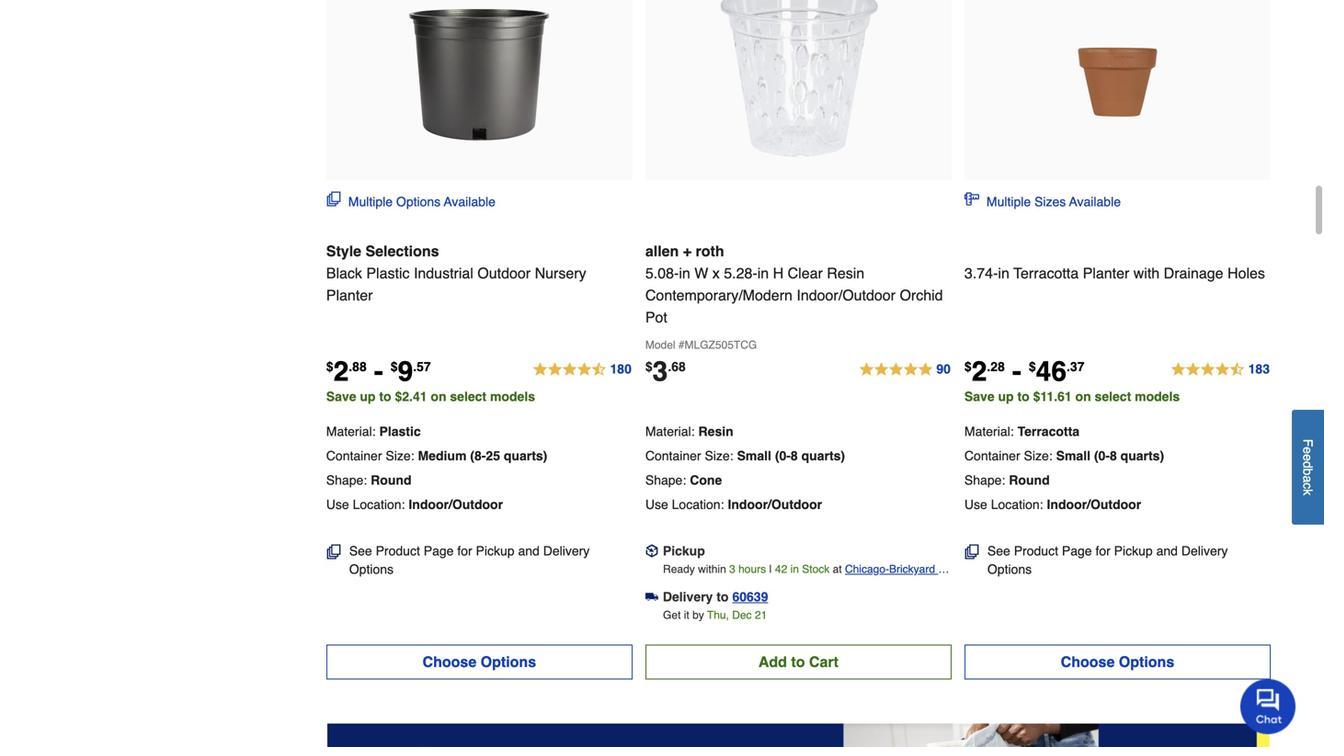 Task type: describe. For each thing, give the bounding box(es) containing it.
to up thu,
[[716, 590, 729, 604]]

multiple for multiple sizes available
[[987, 194, 1031, 209]]

mlgz505tcg
[[685, 339, 757, 352]]

brickyard
[[889, 563, 935, 576]]

to down '$ 2 .28 - $ 46 .37'
[[1017, 389, 1030, 404]]

c
[[1301, 483, 1315, 489]]

plastic inside style selections black plastic industrial outdoor nursery planter
[[366, 265, 410, 282]]

medium
[[418, 449, 467, 463]]

thu,
[[707, 609, 729, 622]]

material: terracotta
[[964, 424, 1079, 439]]

w
[[694, 265, 708, 282]]

f e e d b a c k
[[1301, 439, 1315, 496]]

actual price $3.68 element
[[645, 356, 686, 387]]

choose for second "choose options" link from left
[[1061, 654, 1115, 671]]

5.08-
[[645, 265, 679, 282]]

3.74-in terracotta planter with drainage holes
[[964, 265, 1265, 282]]

cone
[[690, 473, 722, 488]]

dec
[[732, 609, 752, 622]]

- for 9
[[374, 356, 383, 387]]

container size: medium (8-25 quarts)
[[326, 449, 547, 463]]

use for material: plastic
[[326, 497, 349, 512]]

4.5 stars image for 9
[[532, 359, 632, 381]]

material: resin
[[645, 424, 733, 439]]

2 for 46
[[972, 356, 987, 387]]

183
[[1248, 362, 1270, 376]]

save up to $2.41 on select models
[[326, 389, 535, 404]]

options inside 'link'
[[396, 194, 441, 209]]

allen + roth 5.08-in w x 5.28-in h clear resin contemporary/modern indoor/outdoor orchid pot
[[645, 243, 943, 326]]

2 product from the left
[[1014, 544, 1058, 558]]

ready within 3 hours | 42 in stock at chicago-brickyard lowe's
[[663, 563, 938, 594]]

up for 9
[[360, 389, 376, 404]]

3.74-in terracotta planter with drainage holes link
[[964, 243, 1271, 284]]

clear
[[788, 265, 823, 282]]

shape: cone
[[645, 473, 722, 488]]

.28
[[987, 359, 1005, 374]]

nursery
[[535, 265, 586, 282]]

use location: indoor/outdoor for plastic
[[326, 497, 503, 512]]

planter inside style selections black plastic industrial outdoor nursery planter
[[326, 287, 373, 304]]

model # mlgz505tcg
[[645, 339, 757, 352]]

available for multiple options available
[[444, 194, 495, 209]]

60639
[[732, 590, 768, 604]]

quarts) for terracotta
[[1121, 449, 1164, 463]]

get
[[663, 609, 681, 622]]

chicago-
[[845, 563, 889, 576]]

small for terracotta
[[1056, 449, 1090, 463]]

25
[[486, 449, 500, 463]]

by
[[692, 609, 704, 622]]

material: plastic
[[326, 424, 421, 439]]

183 button
[[1170, 359, 1271, 381]]

a
[[1301, 476, 1315, 483]]

small for resin
[[737, 449, 771, 463]]

5 stars image
[[858, 359, 952, 381]]

b
[[1301, 468, 1315, 476]]

indoor/outdoor inside allen + roth 5.08-in w x 5.28-in h clear resin contemporary/modern indoor/outdoor orchid pot
[[797, 287, 896, 304]]

use for material: terracotta
[[964, 497, 987, 512]]

truck filled image
[[645, 591, 658, 604]]

model
[[645, 339, 675, 352]]

60639 button
[[732, 588, 768, 606]]

multiple options available
[[348, 194, 495, 209]]

choose options for second "choose options" link from the right
[[423, 654, 536, 671]]

indoor/outdoor for material: terracotta
[[1047, 497, 1141, 512]]

2 page from the left
[[1062, 544, 1092, 558]]

f
[[1301, 439, 1315, 447]]

style
[[326, 243, 361, 260]]

90
[[936, 362, 951, 376]]

multiple sizes available
[[987, 194, 1121, 209]]

3.74-
[[964, 265, 998, 282]]

selections
[[365, 243, 439, 260]]

$2.88-$9.57 element
[[326, 356, 431, 387]]

(0- for material: resin
[[775, 449, 791, 463]]

2 pickup from the left
[[663, 544, 705, 558]]

chat invite button image
[[1240, 679, 1296, 735]]

multiple sizes available link
[[964, 192, 1121, 211]]

.68
[[668, 359, 686, 374]]

3 pickup from the left
[[1114, 544, 1153, 558]]

.37
[[1067, 359, 1085, 374]]

$ 2 .28 - $ 46 .37
[[964, 356, 1085, 387]]

terracotta inside 3.74-in terracotta planter with drainage holes link
[[1013, 265, 1079, 282]]

round for medium (8-25 quarts)
[[371, 473, 411, 488]]

at
[[833, 563, 842, 576]]

undefined 3.74-in terracotta planter with drainage holes image
[[1016, 0, 1219, 173]]

hours
[[738, 563, 766, 576]]

ready
[[663, 563, 695, 576]]

resin inside allen + roth 5.08-in w x 5.28-in h clear resin contemporary/modern indoor/outdoor orchid pot
[[827, 265, 864, 282]]

pot
[[645, 309, 667, 326]]

black
[[326, 265, 362, 282]]

style selections black plastic industrial outdoor nursery planter
[[326, 243, 586, 304]]

use location: indoor/outdoor for terracotta
[[964, 497, 1141, 512]]

save up to $11.61 on select models
[[964, 389, 1180, 404]]

within
[[698, 563, 726, 576]]

add to cart
[[758, 654, 838, 671]]

use for material: resin
[[645, 497, 668, 512]]

models for 9
[[490, 389, 535, 404]]

.88
[[349, 359, 367, 374]]

1 horizontal spatial delivery
[[663, 590, 713, 604]]

$ 2 .88 - $ 9 .57
[[326, 356, 431, 387]]

9
[[398, 356, 413, 387]]

shape: for material: resin
[[645, 473, 686, 488]]

2 $ from the left
[[391, 359, 398, 374]]

location: for plastic
[[353, 497, 405, 512]]

multiple for multiple options available
[[348, 194, 393, 209]]

- for 46
[[1012, 356, 1021, 387]]

outdoor
[[477, 265, 531, 282]]

2 choose options link from the left
[[964, 645, 1271, 680]]

1 and from the left
[[518, 544, 540, 558]]

industrial
[[414, 265, 473, 282]]

2 see product page for pickup and delivery options from the left
[[987, 544, 1228, 577]]

advertisement region
[[327, 724, 1270, 748]]

1 see product page for pickup and delivery options from the left
[[349, 544, 590, 577]]

shape: round for plastic
[[326, 473, 411, 488]]

in left h
[[757, 265, 769, 282]]

h
[[773, 265, 784, 282]]

to left $2.41
[[379, 389, 391, 404]]

21
[[755, 609, 767, 622]]

material: for material: terracotta
[[964, 424, 1014, 439]]

(8-
[[470, 449, 486, 463]]

0 horizontal spatial delivery
[[543, 544, 590, 558]]

material: for material: plastic
[[326, 424, 376, 439]]

8 for material: terracotta
[[1110, 449, 1117, 463]]

$2.41
[[395, 389, 427, 404]]

.57
[[413, 359, 431, 374]]

f e e d b a c k button
[[1292, 410, 1324, 525]]

x
[[712, 265, 720, 282]]

3 inside ready within 3 hours | 42 in stock at chicago-brickyard lowe's
[[729, 563, 735, 576]]

select for 9
[[450, 389, 486, 404]]

size: for plastic
[[386, 449, 414, 463]]



Task type: vqa. For each thing, say whether or not it's contained in the screenshot.
9
yes



Task type: locate. For each thing, give the bounding box(es) containing it.
$ for $ 2 .88 - $ 9 .57
[[326, 359, 333, 374]]

3 shape: from the left
[[964, 473, 1005, 488]]

0 horizontal spatial use location: indoor/outdoor
[[326, 497, 503, 512]]

0 horizontal spatial choose options
[[423, 654, 536, 671]]

1 horizontal spatial product
[[1014, 544, 1058, 558]]

4.5 stars image containing 180
[[532, 359, 632, 381]]

2 horizontal spatial pickup
[[1114, 544, 1153, 558]]

1 4.5 stars image from the left
[[532, 359, 632, 381]]

available inside multiple sizes available link
[[1069, 194, 1121, 209]]

0 horizontal spatial container size: small (0-8 quarts)
[[645, 449, 845, 463]]

2 location: from the left
[[672, 497, 724, 512]]

location: for terracotta
[[991, 497, 1043, 512]]

0 horizontal spatial planter
[[326, 287, 373, 304]]

round
[[371, 473, 411, 488], [1009, 473, 1050, 488]]

1 save from the left
[[326, 389, 356, 404]]

terracotta right 3.74-
[[1013, 265, 1079, 282]]

2 shape: round from the left
[[964, 473, 1050, 488]]

2 horizontal spatial delivery
[[1181, 544, 1228, 558]]

1 horizontal spatial choose
[[1061, 654, 1115, 671]]

size: down "material: plastic"
[[386, 449, 414, 463]]

0 horizontal spatial select
[[450, 389, 486, 404]]

0 horizontal spatial -
[[374, 356, 383, 387]]

2 select from the left
[[1095, 389, 1131, 404]]

on right $2.41
[[431, 389, 446, 404]]

1 horizontal spatial small
[[1056, 449, 1090, 463]]

1 horizontal spatial shape: round
[[964, 473, 1050, 488]]

size: for terracotta
[[1024, 449, 1052, 463]]

2 horizontal spatial shape:
[[964, 473, 1005, 488]]

0 horizontal spatial and
[[518, 544, 540, 558]]

cart
[[809, 654, 838, 671]]

container down "material: plastic"
[[326, 449, 382, 463]]

orchid
[[900, 287, 943, 304]]

2 horizontal spatial use
[[964, 497, 987, 512]]

$ for $ 3 .68
[[645, 359, 652, 374]]

2 horizontal spatial material:
[[964, 424, 1014, 439]]

container size: small (0-8 quarts)
[[645, 449, 845, 463], [964, 449, 1164, 463]]

lowe's
[[845, 581, 879, 594]]

style selections black plastic industrial outdoor nursery planter image
[[378, 0, 580, 173]]

2 on from the left
[[1075, 389, 1091, 404]]

2 use from the left
[[645, 497, 668, 512]]

3 container from the left
[[964, 449, 1020, 463]]

$ up $11.61
[[1029, 359, 1036, 374]]

1 select from the left
[[450, 389, 486, 404]]

1 horizontal spatial container size: small (0-8 quarts)
[[964, 449, 1164, 463]]

0 horizontal spatial choose options link
[[326, 645, 632, 680]]

multiple inside 'link'
[[348, 194, 393, 209]]

on for 46
[[1075, 389, 1091, 404]]

use down material: terracotta
[[964, 497, 987, 512]]

0 horizontal spatial use
[[326, 497, 349, 512]]

sizes
[[1034, 194, 1066, 209]]

4.5 stars image containing 183
[[1170, 359, 1271, 381]]

material: down .88
[[326, 424, 376, 439]]

2 for from the left
[[1095, 544, 1111, 558]]

1 horizontal spatial use
[[645, 497, 668, 512]]

0 horizontal spatial see
[[349, 544, 372, 558]]

1 multiple from the left
[[348, 194, 393, 209]]

1 vertical spatial terracotta
[[1017, 424, 1079, 439]]

choose options for second "choose options" link from left
[[1061, 654, 1174, 671]]

1 horizontal spatial up
[[998, 389, 1014, 404]]

2 models from the left
[[1135, 389, 1180, 404]]

3
[[652, 356, 668, 387], [729, 563, 735, 576]]

save
[[326, 389, 356, 404], [964, 389, 995, 404]]

use location: indoor/outdoor down the cone
[[645, 497, 822, 512]]

pickup
[[476, 544, 515, 558], [663, 544, 705, 558], [1114, 544, 1153, 558]]

planter left with
[[1083, 265, 1129, 282]]

2 up from the left
[[998, 389, 1014, 404]]

1 choose options from the left
[[423, 654, 536, 671]]

allen + roth 5.08-in w x 5.28-in h clear resin contemporary/modern indoor/outdoor orchid pot image
[[697, 0, 900, 173]]

up for 46
[[998, 389, 1014, 404]]

to right the add
[[791, 654, 805, 671]]

0 horizontal spatial round
[[371, 473, 411, 488]]

2 small from the left
[[1056, 449, 1090, 463]]

in inside 3.74-in terracotta planter with drainage holes link
[[998, 265, 1009, 282]]

material:
[[326, 424, 376, 439], [645, 424, 695, 439], [964, 424, 1014, 439]]

use location: indoor/outdoor down container size: medium (8-25 quarts)
[[326, 497, 503, 512]]

$2.28-$46.37 element
[[964, 356, 1085, 387]]

1 horizontal spatial and
[[1156, 544, 1178, 558]]

round for small (0-8 quarts)
[[1009, 473, 1050, 488]]

2 quarts) from the left
[[801, 449, 845, 463]]

1 horizontal spatial 3
[[729, 563, 735, 576]]

add to cart button
[[645, 645, 952, 680]]

e up d on the bottom
[[1301, 447, 1315, 454]]

#
[[678, 339, 685, 352]]

2 horizontal spatial use location: indoor/outdoor
[[964, 497, 1141, 512]]

stock
[[802, 563, 830, 576]]

2 horizontal spatial container
[[964, 449, 1020, 463]]

1 vertical spatial resin
[[698, 424, 733, 439]]

1 $ from the left
[[326, 359, 333, 374]]

0 horizontal spatial for
[[457, 544, 472, 558]]

1 horizontal spatial material:
[[645, 424, 695, 439]]

get it by thu, dec 21
[[663, 609, 767, 622]]

1 use from the left
[[326, 497, 349, 512]]

container for terracotta
[[964, 449, 1020, 463]]

up
[[360, 389, 376, 404], [998, 389, 1014, 404]]

choose
[[423, 654, 476, 671], [1061, 654, 1115, 671]]

0 horizontal spatial container
[[326, 449, 382, 463]]

1 horizontal spatial shape:
[[645, 473, 686, 488]]

1 horizontal spatial (0-
[[1094, 449, 1110, 463]]

0 horizontal spatial resin
[[698, 424, 733, 439]]

location: down the cone
[[672, 497, 724, 512]]

container for plastic
[[326, 449, 382, 463]]

1 choose from the left
[[423, 654, 476, 671]]

2 choose from the left
[[1061, 654, 1115, 671]]

select
[[450, 389, 486, 404], [1095, 389, 1131, 404]]

1 horizontal spatial 2
[[972, 356, 987, 387]]

in
[[679, 265, 690, 282], [757, 265, 769, 282], [998, 265, 1009, 282], [790, 563, 799, 576]]

3 quarts) from the left
[[1121, 449, 1164, 463]]

models for 46
[[1135, 389, 1180, 404]]

material: for material: resin
[[645, 424, 695, 439]]

available up style selections black plastic industrial outdoor nursery planter
[[444, 194, 495, 209]]

1 vertical spatial plastic
[[379, 424, 421, 439]]

in right 42
[[790, 563, 799, 576]]

3 material: from the left
[[964, 424, 1014, 439]]

multiple left sizes
[[987, 194, 1031, 209]]

on
[[431, 389, 446, 404], [1075, 389, 1091, 404]]

$ right 90
[[964, 359, 972, 374]]

1 horizontal spatial use location: indoor/outdoor
[[645, 497, 822, 512]]

0 horizontal spatial choose
[[423, 654, 476, 671]]

2 container from the left
[[645, 449, 701, 463]]

0 horizontal spatial up
[[360, 389, 376, 404]]

3 size: from the left
[[1024, 449, 1052, 463]]

1 horizontal spatial see
[[987, 544, 1010, 558]]

1 vertical spatial planter
[[326, 287, 373, 304]]

(0-
[[775, 449, 791, 463], [1094, 449, 1110, 463]]

d
[[1301, 461, 1315, 468]]

0 vertical spatial resin
[[827, 265, 864, 282]]

0 horizontal spatial small
[[737, 449, 771, 463]]

2 for 9
[[333, 356, 349, 387]]

in inside ready within 3 hours | 42 in stock at chicago-brickyard lowe's
[[790, 563, 799, 576]]

1 horizontal spatial see product page for pickup and delivery options
[[987, 544, 1228, 577]]

2 horizontal spatial quarts)
[[1121, 449, 1164, 463]]

2 - from the left
[[1012, 356, 1021, 387]]

on right $11.61
[[1075, 389, 1091, 404]]

material: up shape: cone
[[645, 424, 695, 439]]

on for 9
[[431, 389, 446, 404]]

1 container from the left
[[326, 449, 382, 463]]

46
[[1036, 356, 1067, 387]]

terracotta down $11.61
[[1017, 424, 1079, 439]]

0 vertical spatial plastic
[[366, 265, 410, 282]]

$11.61
[[1033, 389, 1072, 404]]

plastic
[[366, 265, 410, 282], [379, 424, 421, 439]]

180
[[610, 362, 632, 376]]

2 use location: indoor/outdoor from the left
[[645, 497, 822, 512]]

- right .28
[[1012, 356, 1021, 387]]

2 size: from the left
[[705, 449, 733, 463]]

1 vertical spatial 3
[[729, 563, 735, 576]]

2 (0- from the left
[[1094, 449, 1110, 463]]

1 horizontal spatial available
[[1069, 194, 1121, 209]]

material: down .28
[[964, 424, 1014, 439]]

indoor/outdoor for material: plastic
[[409, 497, 503, 512]]

for
[[457, 544, 472, 558], [1095, 544, 1111, 558]]

use down "material: plastic"
[[326, 497, 349, 512]]

2 shape: from the left
[[645, 473, 686, 488]]

drainage
[[1164, 265, 1223, 282]]

shape: round for terracotta
[[964, 473, 1050, 488]]

models down the 183 button
[[1135, 389, 1180, 404]]

1 small from the left
[[737, 449, 771, 463]]

1 page from the left
[[424, 544, 454, 558]]

k
[[1301, 489, 1315, 496]]

holes
[[1227, 265, 1265, 282]]

1 shape: round from the left
[[326, 473, 411, 488]]

0 horizontal spatial shape:
[[326, 473, 367, 488]]

0 horizontal spatial available
[[444, 194, 495, 209]]

with
[[1133, 265, 1160, 282]]

3 location: from the left
[[991, 497, 1043, 512]]

1 use location: indoor/outdoor from the left
[[326, 497, 503, 512]]

use down shape: cone
[[645, 497, 668, 512]]

e up b
[[1301, 454, 1315, 461]]

1 quarts) from the left
[[504, 449, 547, 463]]

add
[[758, 654, 787, 671]]

1 horizontal spatial 4.5 stars image
[[1170, 359, 1271, 381]]

0 horizontal spatial multiple
[[348, 194, 393, 209]]

2 right 90
[[972, 356, 987, 387]]

1 horizontal spatial location:
[[672, 497, 724, 512]]

location: down "material: plastic"
[[353, 497, 405, 512]]

save for 9
[[326, 389, 356, 404]]

$ left .88
[[326, 359, 333, 374]]

indoor/outdoor
[[797, 287, 896, 304], [409, 497, 503, 512], [728, 497, 822, 512], [1047, 497, 1141, 512]]

available inside multiple options available 'link'
[[444, 194, 495, 209]]

location: down material: terracotta
[[991, 497, 1043, 512]]

size: up the cone
[[705, 449, 733, 463]]

2 horizontal spatial size:
[[1024, 449, 1052, 463]]

save for 46
[[964, 389, 995, 404]]

save down .28
[[964, 389, 995, 404]]

shape: down "material: plastic"
[[326, 473, 367, 488]]

180 button
[[532, 359, 632, 381]]

plastic down $2.41
[[379, 424, 421, 439]]

0 horizontal spatial 2
[[333, 356, 349, 387]]

round down "material: plastic"
[[371, 473, 411, 488]]

2 choose options from the left
[[1061, 654, 1174, 671]]

1 product from the left
[[376, 544, 420, 558]]

select for 46
[[1095, 389, 1131, 404]]

size: down material: terracotta
[[1024, 449, 1052, 463]]

0 horizontal spatial shape: round
[[326, 473, 411, 488]]

models
[[490, 389, 535, 404], [1135, 389, 1180, 404]]

choose for second "choose options" link from the right
[[423, 654, 476, 671]]

choose options
[[423, 654, 536, 671], [1061, 654, 1174, 671]]

0 horizontal spatial pickup
[[476, 544, 515, 558]]

2 material: from the left
[[645, 424, 695, 439]]

2 save from the left
[[964, 389, 995, 404]]

1 horizontal spatial multiple
[[987, 194, 1031, 209]]

size: for resin
[[705, 449, 733, 463]]

0 horizontal spatial 3
[[652, 356, 668, 387]]

+
[[683, 243, 692, 260]]

shape: down material: terracotta
[[964, 473, 1005, 488]]

2 and from the left
[[1156, 544, 1178, 558]]

terracotta
[[1013, 265, 1079, 282], [1017, 424, 1079, 439]]

2 round from the left
[[1009, 473, 1050, 488]]

quarts) for plastic
[[504, 449, 547, 463]]

8 for material: resin
[[791, 449, 798, 463]]

0 horizontal spatial material:
[[326, 424, 376, 439]]

1 see from the left
[[349, 544, 372, 558]]

1 material: from the left
[[326, 424, 376, 439]]

1 horizontal spatial resin
[[827, 265, 864, 282]]

container size: small (0-8 quarts) for terracotta
[[964, 449, 1164, 463]]

planter down black
[[326, 287, 373, 304]]

1 horizontal spatial models
[[1135, 389, 1180, 404]]

4 $ from the left
[[964, 359, 972, 374]]

0 horizontal spatial (0-
[[775, 449, 791, 463]]

3 $ from the left
[[645, 359, 652, 374]]

container size: small (0-8 quarts) up the cone
[[645, 449, 845, 463]]

3 down model
[[652, 356, 668, 387]]

2 available from the left
[[1069, 194, 1121, 209]]

1 horizontal spatial save
[[964, 389, 995, 404]]

available for multiple sizes available
[[1069, 194, 1121, 209]]

$ down model
[[645, 359, 652, 374]]

|
[[769, 563, 772, 576]]

3 left the hours
[[729, 563, 735, 576]]

1 8 from the left
[[791, 449, 798, 463]]

container size: small (0-8 quarts) for resin
[[645, 449, 845, 463]]

0 vertical spatial planter
[[1083, 265, 1129, 282]]

save down .88
[[326, 389, 356, 404]]

small
[[737, 449, 771, 463], [1056, 449, 1090, 463]]

container down material: terracotta
[[964, 449, 1020, 463]]

1 horizontal spatial size:
[[705, 449, 733, 463]]

shape: left the cone
[[645, 473, 686, 488]]

1 shape: from the left
[[326, 473, 367, 488]]

0 horizontal spatial on
[[431, 389, 446, 404]]

1 size: from the left
[[386, 449, 414, 463]]

1 horizontal spatial -
[[1012, 356, 1021, 387]]

42
[[775, 563, 787, 576]]

2 see from the left
[[987, 544, 1010, 558]]

1 horizontal spatial container
[[645, 449, 701, 463]]

multiple up the style
[[348, 194, 393, 209]]

1 (0- from the left
[[775, 449, 791, 463]]

to
[[379, 389, 391, 404], [1017, 389, 1030, 404], [716, 590, 729, 604], [791, 654, 805, 671]]

options
[[396, 194, 441, 209], [349, 562, 394, 577], [987, 562, 1032, 577], [481, 654, 536, 671], [1119, 654, 1174, 671]]

1 e from the top
[[1301, 447, 1315, 454]]

1 for from the left
[[457, 544, 472, 558]]

to inside "button"
[[791, 654, 805, 671]]

up down '$ 2 .28 - $ 46 .37'
[[998, 389, 1014, 404]]

1 horizontal spatial choose options
[[1061, 654, 1174, 671]]

$
[[326, 359, 333, 374], [391, 359, 398, 374], [645, 359, 652, 374], [964, 359, 972, 374], [1029, 359, 1036, 374]]

5 $ from the left
[[1029, 359, 1036, 374]]

$ 3 .68
[[645, 356, 686, 387]]

up down $ 2 .88 - $ 9 .57
[[360, 389, 376, 404]]

2 e from the top
[[1301, 454, 1315, 461]]

2 4.5 stars image from the left
[[1170, 359, 1271, 381]]

and
[[518, 544, 540, 558], [1156, 544, 1178, 558]]

2 horizontal spatial location:
[[991, 497, 1043, 512]]

3 use from the left
[[964, 497, 987, 512]]

0 horizontal spatial 8
[[791, 449, 798, 463]]

plastic down the selections
[[366, 265, 410, 282]]

size:
[[386, 449, 414, 463], [705, 449, 733, 463], [1024, 449, 1052, 463]]

shape: for material: plastic
[[326, 473, 367, 488]]

1 choose options link from the left
[[326, 645, 632, 680]]

5.28-
[[724, 265, 757, 282]]

4.5 stars image for 46
[[1170, 359, 1271, 381]]

shape: round down "material: plastic"
[[326, 473, 411, 488]]

0 horizontal spatial product
[[376, 544, 420, 558]]

resin right clear
[[827, 265, 864, 282]]

1 container size: small (0-8 quarts) from the left
[[645, 449, 845, 463]]

multiple
[[348, 194, 393, 209], [987, 194, 1031, 209]]

delivery to 60639
[[663, 590, 768, 604]]

1 horizontal spatial 8
[[1110, 449, 1117, 463]]

0 vertical spatial terracotta
[[1013, 265, 1079, 282]]

0 horizontal spatial location:
[[353, 497, 405, 512]]

2 2 from the left
[[972, 356, 987, 387]]

1 horizontal spatial select
[[1095, 389, 1131, 404]]

1 horizontal spatial pickup
[[663, 544, 705, 558]]

in down multiple sizes available link
[[998, 265, 1009, 282]]

1 2 from the left
[[333, 356, 349, 387]]

$ left .57 at the left
[[391, 359, 398, 374]]

1 models from the left
[[490, 389, 535, 404]]

shape: for material: terracotta
[[964, 473, 1005, 488]]

allen
[[645, 243, 679, 260]]

1 round from the left
[[371, 473, 411, 488]]

1 pickup from the left
[[476, 544, 515, 558]]

container for resin
[[645, 449, 701, 463]]

delivery
[[543, 544, 590, 558], [1181, 544, 1228, 558], [663, 590, 713, 604]]

1 up from the left
[[360, 389, 376, 404]]

1 on from the left
[[431, 389, 446, 404]]

2 8 from the left
[[1110, 449, 1117, 463]]

multiple options available link
[[326, 192, 495, 211]]

0 horizontal spatial see product page for pickup and delivery options
[[349, 544, 590, 577]]

quarts) for resin
[[801, 449, 845, 463]]

90 button
[[858, 359, 952, 381]]

0 horizontal spatial save
[[326, 389, 356, 404]]

2 multiple from the left
[[987, 194, 1031, 209]]

3 use location: indoor/outdoor from the left
[[964, 497, 1141, 512]]

select right $11.61
[[1095, 389, 1131, 404]]

in left w
[[679, 265, 690, 282]]

0 horizontal spatial models
[[490, 389, 535, 404]]

- right .88
[[374, 356, 383, 387]]

1 - from the left
[[374, 356, 383, 387]]

resin up the cone
[[698, 424, 733, 439]]

models up 25
[[490, 389, 535, 404]]

1 horizontal spatial on
[[1075, 389, 1091, 404]]

1 available from the left
[[444, 194, 495, 209]]

0 horizontal spatial 4.5 stars image
[[532, 359, 632, 381]]

1 horizontal spatial quarts)
[[801, 449, 845, 463]]

page
[[424, 544, 454, 558], [1062, 544, 1092, 558]]

1 horizontal spatial page
[[1062, 544, 1092, 558]]

0 horizontal spatial quarts)
[[504, 449, 547, 463]]

$ for $ 2 .28 - $ 46 .37
[[964, 359, 972, 374]]

chicago-brickyard lowe's button
[[845, 560, 952, 594]]

container size: small (0-8 quarts) down material: terracotta
[[964, 449, 1164, 463]]

indoor/outdoor for material: resin
[[728, 497, 822, 512]]

planter inside 3.74-in terracotta planter with drainage holes link
[[1083, 265, 1129, 282]]

1 horizontal spatial for
[[1095, 544, 1111, 558]]

2 left 9
[[333, 356, 349, 387]]

location: for resin
[[672, 497, 724, 512]]

0 vertical spatial 3
[[652, 356, 668, 387]]

use location: indoor/outdoor down material: terracotta
[[964, 497, 1141, 512]]

use location: indoor/outdoor for resin
[[645, 497, 822, 512]]

(0- for material: terracotta
[[1094, 449, 1110, 463]]

available right sizes
[[1069, 194, 1121, 209]]

$ inside $ 3 .68
[[645, 359, 652, 374]]

e
[[1301, 447, 1315, 454], [1301, 454, 1315, 461]]

choose options link
[[326, 645, 632, 680], [964, 645, 1271, 680]]

1 location: from the left
[[353, 497, 405, 512]]

pickup image
[[645, 545, 658, 558]]

0 horizontal spatial size:
[[386, 449, 414, 463]]

contemporary/modern
[[645, 287, 793, 304]]

select right $2.41
[[450, 389, 486, 404]]

2
[[333, 356, 349, 387], [972, 356, 987, 387]]

1 horizontal spatial choose options link
[[964, 645, 1271, 680]]

4.5 stars image
[[532, 359, 632, 381], [1170, 359, 1271, 381]]

roth
[[696, 243, 724, 260]]

round down material: terracotta
[[1009, 473, 1050, 488]]

1 horizontal spatial planter
[[1083, 265, 1129, 282]]

it
[[684, 609, 689, 622]]

container up shape: cone
[[645, 449, 701, 463]]

shape: round down material: terracotta
[[964, 473, 1050, 488]]

0 horizontal spatial page
[[424, 544, 454, 558]]

1 horizontal spatial round
[[1009, 473, 1050, 488]]

use
[[326, 497, 349, 512], [645, 497, 668, 512], [964, 497, 987, 512]]

2 container size: small (0-8 quarts) from the left
[[964, 449, 1164, 463]]



